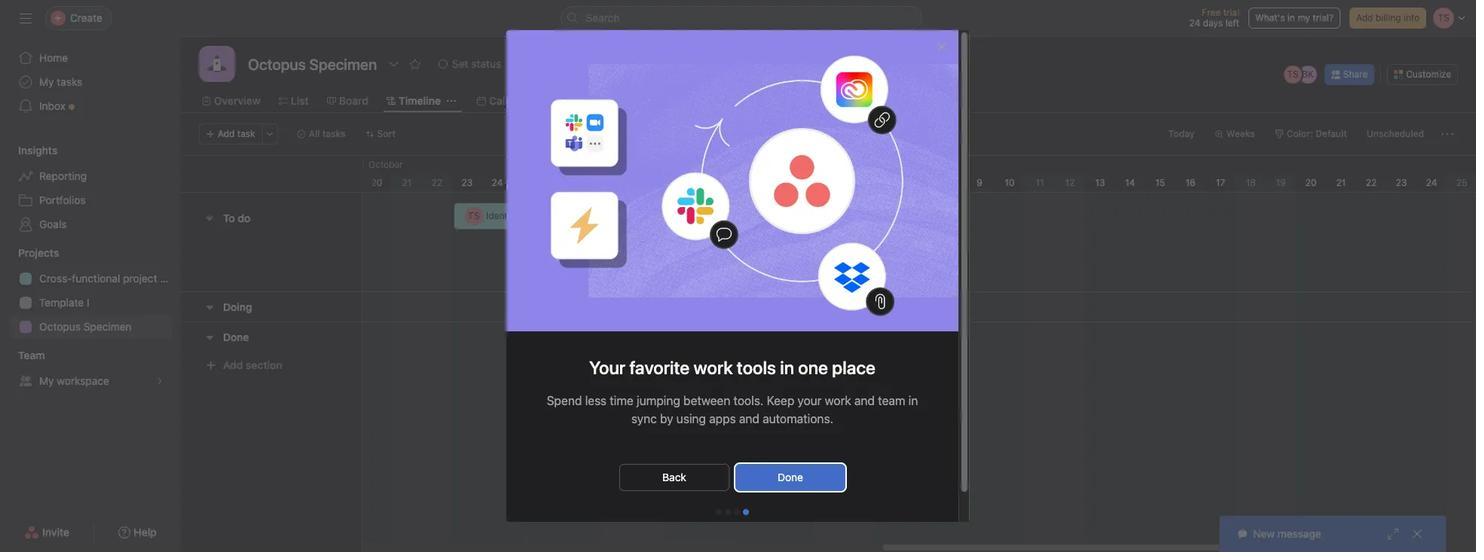 Task type: describe. For each thing, give the bounding box(es) containing it.
reporting
[[39, 170, 87, 182]]

projects element
[[0, 240, 181, 342]]

plan
[[160, 272, 181, 285]]

my tasks link
[[9, 70, 172, 94]]

0 horizontal spatial done
[[223, 331, 249, 343]]

octopus specimen
[[39, 320, 132, 333]]

add section
[[223, 359, 282, 372]]

teams element
[[0, 342, 181, 397]]

#
[[667, 246, 673, 257]]

portfolios
[[39, 194, 86, 207]]

home link
[[9, 46, 172, 70]]

0 horizontal spatial work
[[694, 357, 733, 378]]

26
[[552, 177, 563, 188]]

cross-functional project plan
[[39, 272, 181, 285]]

16
[[1186, 177, 1196, 188]]

sync
[[632, 412, 657, 426]]

1 inside november 1
[[737, 177, 741, 188]]

add for add billing info
[[1357, 12, 1374, 23]]

bk
[[1303, 69, 1314, 80]]

your
[[798, 394, 822, 408]]

7
[[917, 177, 922, 188]]

30
[[673, 177, 684, 188]]

identify
[[486, 210, 518, 222]]

between
[[684, 394, 731, 408]]

up
[[731, 271, 742, 282]]

tools.
[[734, 394, 764, 408]]

specimen
[[84, 320, 132, 333]]

free trial 24 days left
[[1190, 7, 1240, 29]]

template i link
[[9, 291, 172, 315]]

my for my tasks
[[39, 75, 54, 88]]

work inside spend less time jumping between tools. keep your work and team in sync by using apps and automations.
[[825, 394, 852, 408]]

my for my workspace
[[39, 375, 54, 387]]

18
[[1246, 177, 1256, 188]]

octopus
[[39, 320, 81, 333]]

using
[[677, 412, 706, 426]]

insights element
[[0, 137, 181, 240]]

total
[[685, 235, 704, 247]]

my workspace
[[39, 375, 109, 387]]

dashboard link
[[629, 93, 696, 109]]

in inside what's in my trial? button
[[1288, 12, 1296, 23]]

goals link
[[9, 213, 172, 237]]

invite button
[[14, 519, 79, 547]]

0 horizontal spatial 24
[[492, 177, 503, 188]]

octopus specimen link
[[9, 315, 172, 339]]

1 20 from the left
[[371, 177, 383, 188]]

2 22 from the left
[[1367, 177, 1377, 188]]

add task button
[[199, 124, 262, 145]]

to do
[[223, 212, 251, 225]]

team
[[18, 349, 45, 362]]

share
[[1344, 69, 1368, 80]]

billing
[[1376, 12, 1402, 23]]

close this dialog image
[[936, 41, 948, 53]]

study
[[627, 301, 652, 312]]

files
[[806, 94, 829, 107]]

project
[[123, 272, 157, 285]]

cross-
[[39, 272, 72, 285]]

one place
[[799, 357, 876, 378]]

apps
[[709, 412, 736, 426]]

add for add task
[[218, 128, 235, 139]]

today
[[1169, 128, 1195, 139]]

species
[[521, 210, 555, 222]]

tasks
[[57, 75, 82, 88]]

board link
[[327, 93, 369, 109]]

poll
[[667, 235, 683, 247]]

ts for poll total #
[[649, 240, 661, 252]]

template i
[[39, 296, 89, 309]]

0 vertical spatial ts
[[1288, 69, 1299, 80]]

27
[[583, 177, 593, 188]]

free
[[1202, 7, 1221, 18]]

reporting link
[[9, 164, 172, 188]]

5
[[857, 177, 862, 188]]

collapse task list for the section done image
[[204, 331, 216, 343]]

home
[[39, 51, 68, 64]]

favorite
[[630, 357, 690, 378]]

poll total #
[[667, 235, 704, 257]]

your favorite work tools in one place
[[589, 357, 876, 378]]

timeline
[[399, 94, 441, 107]]

left
[[1226, 17, 1240, 29]]

today button
[[1162, 124, 1202, 145]]

messages
[[726, 94, 776, 107]]

24 inside "free trial 24 days left"
[[1190, 17, 1201, 29]]

team
[[878, 394, 906, 408]]

search
[[586, 11, 620, 24]]

global element
[[0, 37, 181, 127]]

share button
[[1325, 64, 1375, 85]]

spend
[[547, 394, 582, 408]]

add billing info button
[[1350, 8, 1427, 29]]

spend less time jumping between tools. keep your work and team in sync by using apps and automations.
[[547, 394, 918, 426]]

10
[[1005, 177, 1015, 188]]

write
[[706, 271, 729, 282]]

insights
[[18, 144, 58, 157]]



Task type: locate. For each thing, give the bounding box(es) containing it.
1 horizontal spatial work
[[825, 394, 852, 408]]

0 vertical spatial done button
[[223, 324, 249, 351]]

2 20 from the left
[[1306, 177, 1317, 188]]

8
[[947, 177, 953, 188]]

my tasks
[[39, 75, 82, 88]]

inbox link
[[9, 94, 172, 118]]

1 23 from the left
[[462, 177, 473, 188]]

0 horizontal spatial done button
[[223, 324, 249, 351]]

in left my
[[1288, 12, 1296, 23]]

2
[[766, 177, 772, 188]]

1 vertical spatial done
[[778, 471, 804, 484]]

section
[[246, 359, 282, 372]]

ts left #
[[649, 240, 661, 252]]

inbox
[[39, 100, 66, 112]]

1 vertical spatial done button
[[736, 464, 846, 492]]

by
[[660, 412, 674, 426]]

4
[[826, 177, 832, 188]]

ts for identify species
[[468, 210, 480, 222]]

31
[[704, 177, 714, 188]]

do
[[238, 212, 251, 225]]

workspace
[[57, 375, 109, 387]]

and
[[855, 394, 875, 408]]

done right the collapse task list for the section done image on the bottom
[[223, 331, 249, 343]]

1 horizontal spatial done
[[778, 471, 804, 484]]

antartica
[[586, 301, 625, 312]]

0 vertical spatial done
[[223, 331, 249, 343]]

0 horizontal spatial 23
[[462, 177, 473, 188]]

what's in my trial?
[[1256, 12, 1334, 23]]

2 my from the top
[[39, 375, 54, 387]]

0 vertical spatial in
[[1288, 12, 1296, 23]]

add section button
[[199, 352, 288, 379]]

work left and
[[825, 394, 852, 408]]

cross-functional project plan link
[[9, 267, 181, 291]]

to
[[223, 212, 235, 225]]

done down "and automations." at right
[[778, 471, 804, 484]]

0 horizontal spatial 21
[[402, 177, 412, 188]]

new message
[[1254, 528, 1322, 541]]

add to starred image
[[409, 58, 422, 70]]

17
[[1217, 177, 1226, 188]]

0 horizontal spatial ts
[[468, 210, 480, 222]]

2 horizontal spatial 24
[[1427, 177, 1438, 188]]

1 horizontal spatial 24
[[1190, 17, 1201, 29]]

3
[[796, 177, 802, 188]]

2 vertical spatial in
[[909, 394, 918, 408]]

1 my from the top
[[39, 75, 54, 88]]

and automations.
[[739, 412, 834, 426]]

25
[[1457, 177, 1468, 188]]

2 21 from the left
[[1337, 177, 1347, 188]]

antartica study 1
[[586, 301, 659, 312]]

tools
[[737, 357, 776, 378]]

november
[[730, 159, 773, 170]]

add task
[[218, 128, 255, 139]]

2 horizontal spatial ts
[[1288, 69, 1299, 80]]

my
[[1298, 12, 1311, 23]]

1 horizontal spatial done button
[[736, 464, 846, 492]]

timeline link
[[387, 93, 441, 109]]

less
[[585, 394, 607, 408]]

2 vertical spatial add
[[223, 359, 243, 372]]

close image
[[1412, 528, 1424, 541]]

1 22 from the left
[[432, 177, 443, 188]]

1 vertical spatial in
[[780, 357, 795, 378]]

24 up identify
[[492, 177, 503, 188]]

board
[[339, 94, 369, 107]]

done button down "and automations." at right
[[736, 464, 846, 492]]

11
[[1036, 177, 1045, 188]]

29
[[643, 177, 654, 188]]

overview link
[[202, 93, 261, 109]]

back button
[[620, 464, 730, 492]]

1 horizontal spatial 22
[[1367, 177, 1377, 188]]

1 right study
[[655, 301, 659, 312]]

done
[[223, 331, 249, 343], [778, 471, 804, 484]]

in
[[1288, 12, 1296, 23], [780, 357, 795, 378], [909, 394, 918, 408]]

28
[[613, 177, 624, 188]]

1 vertical spatial my
[[39, 375, 54, 387]]

1 horizontal spatial ts
[[649, 240, 661, 252]]

my
[[39, 75, 54, 88], [39, 375, 54, 387]]

add billing info
[[1357, 12, 1420, 23]]

search button
[[560, 6, 922, 30]]

1 horizontal spatial in
[[909, 394, 918, 408]]

keep
[[767, 394, 795, 408]]

1 horizontal spatial 23
[[1397, 177, 1408, 188]]

my left tasks in the top of the page
[[39, 75, 54, 88]]

ts left identify
[[468, 210, 480, 222]]

calendar link
[[477, 93, 534, 109]]

add left billing
[[1357, 12, 1374, 23]]

0 vertical spatial work
[[694, 357, 733, 378]]

i
[[87, 296, 89, 309]]

done button
[[223, 324, 249, 351], [736, 464, 846, 492]]

functional
[[72, 272, 120, 285]]

0 vertical spatial 1
[[737, 177, 741, 188]]

projects
[[18, 247, 59, 259]]

0 vertical spatial add
[[1357, 12, 1374, 23]]

time
[[610, 394, 634, 408]]

ts
[[1288, 69, 1299, 80], [468, 210, 480, 222], [649, 240, 661, 252]]

hide sidebar image
[[20, 12, 32, 24]]

0 horizontal spatial 22
[[432, 177, 443, 188]]

1 vertical spatial 1
[[655, 301, 659, 312]]

my down team
[[39, 375, 54, 387]]

0 horizontal spatial 1
[[655, 301, 659, 312]]

0 horizontal spatial in
[[780, 357, 795, 378]]

report
[[745, 271, 771, 282]]

13
[[1096, 177, 1106, 188]]

projects button
[[0, 246, 59, 261]]

identify species
[[486, 210, 555, 222]]

1 horizontal spatial 20
[[1306, 177, 1317, 188]]

add
[[1357, 12, 1374, 23], [218, 128, 235, 139], [223, 359, 243, 372]]

search list box
[[560, 6, 922, 30]]

your
[[589, 357, 626, 378]]

my inside global element
[[39, 75, 54, 88]]

to do button
[[223, 205, 251, 232]]

rocket image
[[208, 55, 226, 73]]

invite
[[42, 526, 69, 539]]

my inside teams element
[[39, 375, 54, 387]]

collapse task list for the section doing image
[[204, 301, 216, 313]]

back
[[663, 471, 687, 484]]

9
[[977, 177, 983, 188]]

1 down november
[[737, 177, 741, 188]]

2 23 from the left
[[1397, 177, 1408, 188]]

dashboard
[[641, 94, 696, 107]]

team button
[[0, 348, 45, 363]]

None text field
[[244, 51, 381, 78]]

in inside spend less time jumping between tools. keep your work and team in sync by using apps and automations.
[[909, 394, 918, 408]]

work up "between"
[[694, 357, 733, 378]]

1 vertical spatial add
[[218, 128, 235, 139]]

insights button
[[0, 143, 58, 158]]

24 left 25
[[1427, 177, 1438, 188]]

ts left "bk"
[[1288, 69, 1299, 80]]

my workspace link
[[9, 369, 172, 394]]

workflow link
[[552, 93, 611, 109]]

trial
[[1224, 7, 1240, 18]]

collapse task list for the section to do image
[[204, 213, 216, 225]]

1 vertical spatial work
[[825, 394, 852, 408]]

24
[[1190, 17, 1201, 29], [492, 177, 503, 188], [1427, 177, 1438, 188]]

doing
[[223, 300, 252, 313]]

what's
[[1256, 12, 1286, 23]]

doing button
[[223, 294, 252, 321]]

in right team
[[909, 394, 918, 408]]

19
[[1277, 177, 1287, 188]]

expand new message image
[[1388, 528, 1400, 541]]

done button right the collapse task list for the section done image on the bottom
[[223, 324, 249, 351]]

in right tools
[[780, 357, 795, 378]]

2 horizontal spatial in
[[1288, 12, 1296, 23]]

add left section
[[223, 359, 243, 372]]

1 horizontal spatial 21
[[1337, 177, 1347, 188]]

days
[[1204, 17, 1224, 29]]

list link
[[279, 93, 309, 109]]

0 vertical spatial my
[[39, 75, 54, 88]]

1 horizontal spatial 1
[[737, 177, 741, 188]]

add for add section
[[223, 359, 243, 372]]

1 vertical spatial ts
[[468, 210, 480, 222]]

what's in my trial? button
[[1249, 8, 1341, 29]]

task
[[237, 128, 255, 139]]

24 left days
[[1190, 17, 1201, 29]]

0 horizontal spatial 20
[[371, 177, 383, 188]]

1 21 from the left
[[402, 177, 412, 188]]

november 1
[[730, 159, 773, 188]]

write up report
[[706, 271, 771, 282]]

2 vertical spatial ts
[[649, 240, 661, 252]]

add left task
[[218, 128, 235, 139]]

work
[[694, 357, 733, 378], [825, 394, 852, 408]]



Task type: vqa. For each thing, say whether or not it's contained in the screenshot.
BETWEEN
yes



